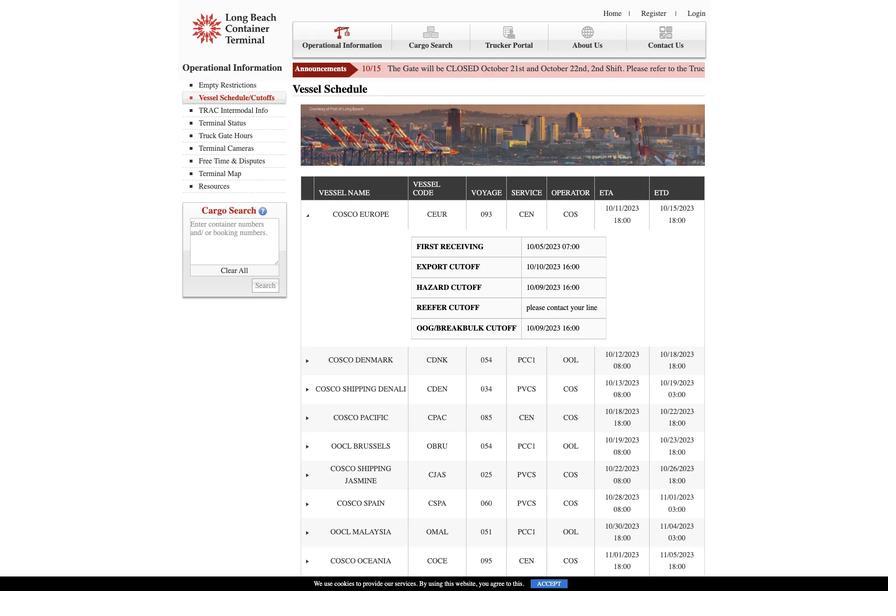 Task type: vqa. For each thing, say whether or not it's contained in the screenshot.


Task type: describe. For each thing, give the bounding box(es) containing it.
1 terminal from the top
[[199, 119, 226, 127]]

coce
[[427, 557, 447, 565]]

10/19/2023 for 03:00
[[660, 379, 694, 387]]

shift.
[[606, 63, 624, 74]]

3 cell from the left
[[466, 576, 506, 591]]

0 vertical spatial hours
[[729, 63, 750, 74]]

1 vertical spatial operational
[[182, 62, 231, 73]]

cos cell for 11/01/2023
[[547, 547, 595, 576]]

export
[[417, 263, 448, 271]]

closed
[[446, 63, 479, 74]]

cos cell for 10/28/2023
[[547, 490, 595, 518]]

cos for 10/13/2023
[[564, 385, 578, 393]]

cpac
[[428, 413, 447, 422]]

web
[[752, 63, 766, 74]]

trac
[[199, 106, 219, 115]]

the
[[388, 63, 401, 74]]

omal cell
[[408, 518, 466, 547]]

clear all
[[221, 266, 248, 275]]

060 cell
[[466, 490, 506, 518]]

row group containing 10/11/2023 18:00
[[301, 201, 704, 591]]

cosco for cosco spain
[[337, 499, 362, 508]]

cos for 10/18/2023
[[564, 413, 578, 422]]

ool cell for 10/30/2023
[[547, 518, 595, 547]]

about us link
[[549, 24, 627, 51]]

cosco europe cell
[[314, 201, 408, 229]]

cosco for cosco denmark
[[329, 356, 354, 365]]

page
[[768, 63, 784, 74]]

pvcs cell for 025
[[506, 461, 547, 490]]

0 horizontal spatial to
[[356, 580, 361, 588]]

oocl brussels cell
[[314, 432, 408, 461]]

row containing 10/13/2023 08:00
[[301, 375, 704, 404]]

trac intermodal info link
[[189, 106, 286, 115]]

6 cell from the left
[[595, 576, 649, 591]]

operational information link
[[293, 24, 392, 51]]

cos for 11/01/2023
[[564, 557, 578, 565]]

menu bar containing operational information
[[293, 22, 706, 58]]

10/30/2023
[[605, 522, 639, 531]]

cutoff for hazard cutoff
[[451, 283, 482, 292]]

10/28/2023 08:00 cell
[[595, 490, 649, 518]]

16:00 for export cutoff
[[562, 263, 580, 271]]

first
[[417, 242, 439, 251]]

cdnk
[[427, 356, 448, 365]]

refer
[[650, 63, 666, 74]]

1 horizontal spatial truck
[[689, 63, 709, 74]]

ool for 10/19/2023
[[563, 442, 579, 451]]

1 horizontal spatial information
[[343, 41, 382, 50]]

cosco oceania cell
[[314, 547, 408, 576]]

10/22/2023 for 18:00
[[660, 407, 694, 416]]

051 cell
[[466, 518, 506, 547]]

cos for 10/11/2023
[[564, 210, 578, 219]]

vessel name link
[[319, 185, 374, 200]]

we
[[314, 580, 322, 588]]

10/19/2023 03:00
[[660, 379, 694, 399]]

18:00 for 11/01/2023 18:00 cell
[[614, 563, 631, 571]]

export cutoff
[[417, 263, 480, 271]]

18:00 for 10/30/2023 18:00 cell
[[614, 534, 631, 543]]

services.
[[395, 580, 418, 588]]

10/12/2023
[[605, 350, 639, 359]]

11/01/2023 18:00
[[605, 551, 639, 571]]

&
[[231, 157, 237, 165]]

eta link
[[600, 185, 618, 200]]

trucker portal
[[485, 41, 533, 50]]

portal
[[513, 41, 533, 50]]

cosco shipping denali
[[316, 385, 406, 393]]

row containing cosco shipping jasmine
[[301, 461, 704, 490]]

10/11/2023 18:00
[[605, 204, 639, 225]]

name
[[348, 189, 370, 197]]

08:00 for 10/28/2023 08:00
[[614, 505, 631, 514]]

1 cell from the left
[[314, 576, 408, 591]]

empty
[[199, 81, 219, 89]]

10/18/2023 18:00 for bottom the 10/18/2023 18:00 cell
[[605, 407, 639, 428]]

cspa
[[428, 499, 446, 508]]

provide
[[363, 580, 383, 588]]

cjas cell
[[408, 461, 466, 490]]

1 horizontal spatial to
[[506, 580, 511, 588]]

16:00 for oog/breakbulk cutoff
[[562, 324, 580, 333]]

resources link
[[189, 182, 286, 191]]

cen for 093
[[519, 210, 534, 219]]

0 vertical spatial cargo
[[409, 41, 429, 50]]

cen for 095
[[519, 557, 534, 565]]

2 for from the left
[[863, 63, 873, 74]]

etd
[[654, 189, 669, 197]]

vessel schedule/cutoffs link
[[189, 94, 286, 102]]

first receiving
[[417, 242, 484, 251]]

row containing 10/18/2023 18:00
[[301, 404, 704, 432]]

oocl malaysia cell
[[314, 518, 408, 547]]

home
[[603, 9, 622, 18]]

18:00 for the topmost the 10/18/2023 18:00 cell
[[669, 362, 686, 371]]

11/04/2023
[[660, 522, 694, 531]]

pvcs cell for 060
[[506, 490, 547, 518]]

2 terminal from the top
[[199, 144, 226, 153]]

10/23/2023 18:00
[[660, 436, 694, 457]]

pcc1 for 10/19/2023
[[518, 442, 536, 451]]

1 horizontal spatial operational
[[302, 41, 341, 50]]

054 for cdnk
[[481, 356, 492, 365]]

10/09/2023 16:00 for hazard cutoff
[[526, 283, 580, 292]]

row containing vessel code
[[301, 177, 704, 201]]

terminal cameras link
[[189, 144, 286, 153]]

095
[[481, 557, 492, 565]]

tree grid containing vessel code
[[301, 177, 704, 591]]

ool cell for 10/19/2023
[[547, 432, 595, 461]]

cen cell for 093
[[506, 201, 547, 229]]

18:00 for bottom the 10/18/2023 18:00 cell
[[614, 419, 631, 428]]

10/05/2023 07:00
[[526, 242, 580, 251]]

10/22/2023 08:00
[[605, 465, 639, 485]]

pvcs for 034
[[517, 385, 536, 393]]

service link
[[511, 185, 547, 200]]

22nd,
[[570, 63, 589, 74]]

10/30/2023 18:00
[[605, 522, 639, 543]]

vessel schedule
[[293, 82, 367, 96]]

use
[[324, 580, 333, 588]]

resources
[[199, 182, 230, 191]]

ceur
[[427, 210, 447, 219]]

07:00
[[562, 242, 580, 251]]

2 horizontal spatial to
[[668, 63, 675, 74]]

11/05/2023 18:00 cell
[[649, 547, 704, 576]]

1 horizontal spatial gate
[[403, 63, 419, 74]]

18:00 for 10/11/2023 18:00 cell
[[614, 216, 631, 225]]

shipping for jasmine
[[357, 465, 391, 473]]

pcc1 cell for obru
[[506, 432, 547, 461]]

1 | from the left
[[629, 10, 630, 18]]

cargo search link
[[392, 24, 470, 51]]

cdnk cell
[[408, 346, 466, 375]]

10/19/2023 for 08:00
[[605, 436, 639, 445]]

vessel for code
[[413, 180, 440, 189]]

10/18/2023 18:00 for the topmost the 10/18/2023 18:00 cell
[[660, 350, 694, 371]]

ool cell for 10/12/2023
[[547, 346, 595, 375]]

empty restrictions vessel schedule/cutoffs trac intermodal info terminal status truck gate hours terminal cameras free time & disputes terminal map resources
[[199, 81, 275, 191]]

this
[[444, 580, 454, 588]]

register
[[641, 9, 666, 18]]

pcc1 for 10/12/2023
[[518, 356, 536, 365]]

10/28/2023
[[605, 493, 639, 502]]

contact
[[648, 41, 674, 50]]

1 the from the left
[[677, 63, 687, 74]]

3 terminal from the top
[[199, 170, 226, 178]]

please
[[627, 63, 648, 74]]

10/10/2023 16:00
[[526, 263, 580, 271]]

pacific
[[360, 413, 388, 422]]

cosco shipping jasmine cell
[[314, 461, 408, 490]]

restrictions
[[221, 81, 257, 89]]

receiving
[[440, 242, 484, 251]]

10/15/2023 18:00
[[660, 204, 694, 225]]

cutoff for reefer cutoff
[[449, 304, 480, 312]]

reefer cutoff
[[417, 304, 480, 312]]

truck inside empty restrictions vessel schedule/cutoffs trac intermodal info terminal status truck gate hours terminal cameras free time & disputes terminal map resources
[[199, 132, 216, 140]]

10/28/2023 08:00
[[605, 493, 639, 514]]

cosco denmark
[[329, 356, 393, 365]]

code
[[413, 189, 433, 197]]

11/01/2023 for 18:00
[[605, 551, 639, 559]]

status
[[228, 119, 246, 127]]

schedule/cutoffs
[[220, 94, 275, 102]]

093
[[481, 210, 492, 219]]

08:00 for 10/12/2023 08:00
[[614, 362, 631, 371]]

054 cell for obru
[[466, 432, 506, 461]]

clear all button
[[190, 265, 279, 276]]

vessel name
[[319, 189, 370, 197]]

7 cell from the left
[[649, 576, 704, 591]]

0 horizontal spatial cargo search
[[202, 205, 256, 216]]

w
[[888, 63, 888, 74]]

10/30/2023 18:00 cell
[[595, 518, 649, 547]]

menu bar containing empty restrictions
[[182, 80, 290, 193]]

cutoff for oog/breakbulk cutoff
[[486, 324, 517, 333]]

cen for 085
[[519, 413, 534, 422]]

gate
[[823, 63, 837, 74]]

row containing 10/12/2023 08:00
[[301, 346, 704, 375]]

cen cell for 085
[[506, 404, 547, 432]]

10/26/2023 18:00 cell
[[649, 461, 704, 490]]

10/09/2023 for oog/breakbulk cutoff
[[526, 324, 561, 333]]

cden cell
[[408, 375, 466, 404]]

085 cell
[[466, 404, 506, 432]]

operational information inside menu bar
[[302, 41, 382, 50]]

pvcs for 025
[[517, 471, 536, 479]]

cutoff for export cutoff
[[449, 263, 480, 271]]

Enter container numbers and/ or booking numbers.  text field
[[190, 218, 279, 265]]

cjas
[[429, 471, 446, 479]]

schedule
[[324, 82, 367, 96]]

pcc1 cell for cdnk
[[506, 346, 547, 375]]

2 | from the left
[[675, 10, 677, 18]]

10/26/2023
[[660, 465, 694, 473]]

093 cell
[[466, 201, 506, 229]]



Task type: locate. For each thing, give the bounding box(es) containing it.
map
[[228, 170, 241, 178]]

1 ool from the top
[[563, 356, 579, 365]]

10/09/2023 16:00 down 'contact'
[[526, 324, 580, 333]]

row containing 11/01/2023 18:00
[[301, 547, 704, 576]]

085
[[481, 413, 492, 422]]

1 vertical spatial 10/18/2023 18:00 cell
[[595, 404, 649, 432]]

11/01/2023
[[660, 493, 694, 502], [605, 551, 639, 559]]

08:00 up 10/28/2023
[[614, 477, 631, 485]]

3 ool from the top
[[563, 528, 579, 537]]

2 pcc1 cell from the top
[[506, 432, 547, 461]]

10/09/2023 16:00 for oog/breakbulk cutoff
[[526, 324, 580, 333]]

1 horizontal spatial hours
[[729, 63, 750, 74]]

row down 'voyage' link on the top
[[301, 201, 704, 229]]

shipping down cosco denmark cell
[[343, 385, 376, 393]]

025 cell
[[466, 461, 506, 490]]

hazard
[[417, 283, 449, 292]]

3 row from the top
[[301, 346, 704, 375]]

2 cen from the top
[[519, 413, 534, 422]]

home link
[[603, 9, 622, 18]]

060
[[481, 499, 492, 508]]

ool for 10/30/2023
[[563, 528, 579, 537]]

0 vertical spatial information
[[343, 41, 382, 50]]

3 16:00 from the top
[[562, 324, 580, 333]]

2 10/09/2023 16:00 from the top
[[526, 324, 580, 333]]

10/18/2023 down 10/13/2023 08:00 cell
[[605, 407, 639, 416]]

contact us link
[[627, 24, 705, 51]]

0 vertical spatial operational
[[302, 41, 341, 50]]

08:00 inside 10/28/2023 08:00
[[614, 505, 631, 514]]

cosco for cosco pacific
[[333, 413, 358, 422]]

10/18/2023 18:00 down 10/13/2023 08:00 cell
[[605, 407, 639, 428]]

0 vertical spatial shipping
[[343, 385, 376, 393]]

truck gate hours link
[[189, 132, 286, 140]]

025
[[481, 471, 492, 479]]

5 cos from the top
[[564, 499, 578, 508]]

3 cos from the top
[[564, 413, 578, 422]]

accept
[[537, 580, 561, 587]]

0 vertical spatial 054 cell
[[466, 346, 506, 375]]

denali
[[378, 385, 406, 393]]

cos cell for 10/22/2023
[[547, 461, 595, 490]]

service
[[511, 189, 542, 197]]

row up 034
[[301, 346, 704, 375]]

1 cos cell from the top
[[547, 201, 595, 229]]

3 pvcs from the top
[[517, 499, 536, 508]]

054 cell up 025
[[466, 432, 506, 461]]

5 cell from the left
[[547, 576, 595, 591]]

further
[[798, 63, 821, 74]]

08:00 inside 10/19/2023 08:00
[[614, 448, 631, 457]]

1 pvcs from the top
[[517, 385, 536, 393]]

0 horizontal spatial search
[[229, 205, 256, 216]]

0 horizontal spatial menu bar
[[182, 80, 290, 193]]

10/18/2023
[[660, 350, 694, 359], [605, 407, 639, 416]]

0 vertical spatial pcc1 cell
[[506, 346, 547, 375]]

row up 093
[[301, 177, 704, 201]]

4 cos from the top
[[564, 471, 578, 479]]

cosco down cosco denmark cell
[[316, 385, 341, 393]]

10 row from the top
[[301, 547, 704, 576]]

trucker
[[485, 41, 511, 50]]

18:00 inside 10/15/2023 18:00
[[669, 216, 686, 225]]

10/18/2023 for bottom the 10/18/2023 18:00 cell
[[605, 407, 639, 416]]

agree
[[490, 580, 505, 588]]

| right home link at the right top of the page
[[629, 10, 630, 18]]

1 cen cell from the top
[[506, 201, 547, 229]]

7 row from the top
[[301, 461, 704, 490]]

18:00 down 10/15/2023 in the right top of the page
[[669, 216, 686, 225]]

you
[[479, 580, 489, 588]]

0 horizontal spatial 11/01/2023
[[605, 551, 639, 559]]

shipping up jasmine at left bottom
[[357, 465, 391, 473]]

vessel up ceur
[[413, 180, 440, 189]]

tree grid
[[301, 177, 704, 591]]

3 ool cell from the top
[[547, 518, 595, 547]]

website,
[[456, 580, 477, 588]]

4 row from the top
[[301, 375, 704, 404]]

1 054 from the top
[[481, 356, 492, 365]]

10/15/2023
[[660, 204, 694, 213]]

row containing 10/28/2023 08:00
[[301, 490, 704, 518]]

the right refer at the right of the page
[[677, 63, 687, 74]]

054 for obru
[[481, 442, 492, 451]]

0 horizontal spatial information
[[233, 62, 282, 73]]

6 cos cell from the top
[[547, 547, 595, 576]]

the left w
[[875, 63, 886, 74]]

08:00 up 10/22/2023 08:00
[[614, 448, 631, 457]]

18:00 down the 11/05/2023
[[669, 563, 686, 571]]

1 vertical spatial menu bar
[[182, 80, 290, 193]]

2 08:00 from the top
[[614, 391, 631, 399]]

08:00 inside 10/12/2023 08:00
[[614, 362, 631, 371]]

2 ool from the top
[[563, 442, 579, 451]]

information up restrictions
[[233, 62, 282, 73]]

0 vertical spatial truck
[[689, 63, 709, 74]]

16:00 up your
[[562, 283, 580, 292]]

truck down trac
[[199, 132, 216, 140]]

cosco down vessel name
[[333, 210, 358, 219]]

1 vertical spatial 10/22/2023
[[605, 465, 639, 473]]

cen cell right the 085
[[506, 404, 547, 432]]

10/10/2023
[[526, 263, 561, 271]]

october left the 21st
[[481, 63, 508, 74]]

18:00 for 11/05/2023 18:00 cell
[[669, 563, 686, 571]]

row containing 10/11/2023 18:00
[[301, 201, 704, 229]]

10/18/2023 for the topmost the 10/18/2023 18:00 cell
[[660, 350, 694, 359]]

1 horizontal spatial cargo search
[[409, 41, 453, 50]]

10/19/2023 up 10/22/2023 08:00
[[605, 436, 639, 445]]

row containing 10/30/2023 18:00
[[301, 518, 704, 547]]

1 vertical spatial operational information
[[182, 62, 282, 73]]

0 vertical spatial menu bar
[[293, 22, 706, 58]]

to left this.
[[506, 580, 511, 588]]

10/15/2023 18:00 cell
[[649, 201, 704, 229]]

1 horizontal spatial us
[[675, 41, 684, 50]]

0 horizontal spatial operational
[[182, 62, 231, 73]]

1 vertical spatial oocl
[[330, 528, 351, 537]]

terminal status link
[[189, 119, 286, 127]]

0 horizontal spatial 10/18/2023
[[605, 407, 639, 416]]

october
[[481, 63, 508, 74], [541, 63, 568, 74]]

10/19/2023 03:00 cell
[[649, 375, 704, 404]]

vessel inside vessel name 'link'
[[319, 189, 346, 197]]

cen cell for 095
[[506, 547, 547, 576]]

2 cos cell from the top
[[547, 375, 595, 404]]

| left login
[[675, 10, 677, 18]]

11/01/2023 18:00 cell
[[595, 547, 649, 576]]

row up 060
[[301, 461, 704, 490]]

us for about us
[[594, 41, 603, 50]]

about
[[572, 41, 592, 50]]

5 08:00 from the top
[[614, 505, 631, 514]]

0 vertical spatial 10/09/2023
[[526, 283, 561, 292]]

08:00 down 10/12/2023
[[614, 362, 631, 371]]

11/04/2023 03:00 cell
[[649, 518, 704, 547]]

08:00 for 10/22/2023 08:00
[[614, 477, 631, 485]]

cosco left denmark
[[329, 356, 354, 365]]

1 vertical spatial shipping
[[357, 465, 391, 473]]

2 vertical spatial ool
[[563, 528, 579, 537]]

03:00 inside 11/04/2023 03:00
[[669, 534, 686, 543]]

cos for 10/28/2023
[[564, 499, 578, 508]]

0 horizontal spatial vessel
[[199, 94, 218, 102]]

operational up announcements
[[302, 41, 341, 50]]

cosco up jasmine at left bottom
[[331, 465, 356, 473]]

10/19/2023 up 10/22/2023 18:00
[[660, 379, 694, 387]]

10/11/2023
[[605, 204, 639, 213]]

054 cell
[[466, 346, 506, 375], [466, 432, 506, 461]]

obru cell
[[408, 432, 466, 461]]

hours left web
[[729, 63, 750, 74]]

1 horizontal spatial 10/19/2023
[[660, 379, 694, 387]]

10/22/2023 inside 10/22/2023 18:00 cell
[[660, 407, 694, 416]]

2 vertical spatial pvcs
[[517, 499, 536, 508]]

row up 025
[[301, 432, 704, 461]]

2 cen cell from the top
[[506, 404, 547, 432]]

3 pvcs cell from the top
[[506, 490, 547, 518]]

08:00 for 10/19/2023 08:00
[[614, 448, 631, 457]]

2 03:00 from the top
[[669, 505, 686, 514]]

ool cell
[[547, 346, 595, 375], [547, 432, 595, 461], [547, 518, 595, 547]]

2 054 from the top
[[481, 442, 492, 451]]

shipping inside cell
[[343, 385, 376, 393]]

0 vertical spatial oocl
[[331, 442, 352, 451]]

cden
[[427, 385, 448, 393]]

0 vertical spatial ool
[[563, 356, 579, 365]]

3 cen from the top
[[519, 557, 534, 565]]

054 cell for cdnk
[[466, 346, 506, 375]]

cosco left spain
[[337, 499, 362, 508]]

1 row from the top
[[301, 177, 704, 201]]

omal
[[426, 528, 448, 537]]

etd link
[[654, 185, 673, 200]]

1 vertical spatial 03:00
[[669, 505, 686, 514]]

10/09/2023 16:00 down 10/10/2023 16:00
[[526, 283, 580, 292]]

03:00 inside 11/01/2023 03:00
[[669, 505, 686, 514]]

terminal
[[199, 119, 226, 127], [199, 144, 226, 153], [199, 170, 226, 178]]

info
[[255, 106, 268, 115]]

2 vertical spatial ool cell
[[547, 518, 595, 547]]

18:00 down 10/26/2023
[[669, 477, 686, 485]]

2 vertical spatial cen cell
[[506, 547, 547, 576]]

register link
[[641, 9, 666, 18]]

2 october from the left
[[541, 63, 568, 74]]

2 pcc1 from the top
[[518, 442, 536, 451]]

cos cell for 10/11/2023
[[547, 201, 595, 229]]

2 cos from the top
[[564, 385, 578, 393]]

row up agree
[[301, 547, 704, 576]]

18:00 up 10/19/2023 08:00
[[614, 419, 631, 428]]

gate inside empty restrictions vessel schedule/cutoffs trac intermodal info terminal status truck gate hours terminal cameras free time & disputes terminal map resources
[[218, 132, 233, 140]]

1 vertical spatial ool
[[563, 442, 579, 451]]

0 vertical spatial 11/01/2023
[[660, 493, 694, 502]]

10/22/2023 for 08:00
[[605, 465, 639, 473]]

1 horizontal spatial search
[[431, 41, 453, 50]]

18:00 up 10/23/2023
[[669, 419, 686, 428]]

0 horizontal spatial vessel
[[319, 189, 346, 197]]

intermodal
[[221, 106, 254, 115]]

18:00 down 10/30/2023
[[614, 534, 631, 543]]

1 vertical spatial 10/18/2023
[[605, 407, 639, 416]]

cosco for cosco shipping jasmine
[[331, 465, 356, 473]]

cosco for cosco europe
[[333, 210, 358, 219]]

2 vertical spatial terminal
[[199, 170, 226, 178]]

gate left web
[[711, 63, 727, 74]]

2 the from the left
[[875, 63, 886, 74]]

vessel for name
[[319, 189, 346, 197]]

1 horizontal spatial the
[[875, 63, 886, 74]]

row up 051 on the bottom of page
[[301, 490, 704, 518]]

0 horizontal spatial truck
[[199, 132, 216, 140]]

2 us from the left
[[675, 41, 684, 50]]

to
[[668, 63, 675, 74], [356, 580, 361, 588], [506, 580, 511, 588]]

login link
[[688, 9, 706, 18]]

1 vertical spatial pcc1
[[518, 442, 536, 451]]

10/09/2023 16:00
[[526, 283, 580, 292], [526, 324, 580, 333]]

0 horizontal spatial the
[[677, 63, 687, 74]]

row down 034
[[301, 404, 704, 432]]

cos cell
[[547, 201, 595, 229], [547, 375, 595, 404], [547, 404, 595, 432], [547, 461, 595, 490], [547, 490, 595, 518], [547, 547, 595, 576]]

cosco for cosco oceania
[[331, 557, 356, 565]]

1 pcc1 from the top
[[518, 356, 536, 365]]

9 row from the top
[[301, 518, 704, 547]]

08:00 inside 10/13/2023 08:00
[[614, 391, 631, 399]]

truck right refer at the right of the page
[[689, 63, 709, 74]]

1 cos from the top
[[564, 210, 578, 219]]

1 horizontal spatial october
[[541, 63, 568, 74]]

1 03:00 from the top
[[669, 391, 686, 399]]

18:00 for 10/23/2023 18:00 cell
[[669, 448, 686, 457]]

vessel code link
[[413, 177, 440, 200]]

cosco spain cell
[[314, 490, 408, 518]]

cen down service at right
[[519, 210, 534, 219]]

cspa cell
[[408, 490, 466, 518]]

1 vertical spatial truck
[[199, 132, 216, 140]]

using
[[429, 580, 443, 588]]

10/09/2023 for hazard cutoff
[[526, 283, 561, 292]]

denmark
[[355, 356, 393, 365]]

11/01/2023 inside cell
[[660, 493, 694, 502]]

clear
[[221, 266, 237, 275]]

cos for 10/22/2023
[[564, 471, 578, 479]]

pvcs cell for 034
[[506, 375, 547, 404]]

1 horizontal spatial operational information
[[302, 41, 382, 50]]

0 horizontal spatial for
[[786, 63, 796, 74]]

0 vertical spatial 10/19/2023
[[660, 379, 694, 387]]

pvcs right 060
[[517, 499, 536, 508]]

5 cos cell from the top
[[547, 490, 595, 518]]

cameras
[[228, 144, 254, 153]]

terminal up free
[[199, 144, 226, 153]]

we use cookies to provide our services. by using this website, you agree to this.
[[314, 580, 524, 588]]

10/11/2023 18:00 cell
[[595, 201, 649, 229]]

1 16:00 from the top
[[562, 263, 580, 271]]

21st
[[510, 63, 524, 74]]

operational information up empty restrictions link
[[182, 62, 282, 73]]

054 down 085 'cell'
[[481, 442, 492, 451]]

1 horizontal spatial 10/22/2023
[[660, 407, 694, 416]]

16:00 down your
[[562, 324, 580, 333]]

10/09/2023 down 'please'
[[526, 324, 561, 333]]

oog/breakbulk
[[417, 324, 484, 333]]

10/19/2023 08:00
[[605, 436, 639, 457]]

pcc1 cell for omal
[[506, 518, 547, 547]]

8 row from the top
[[301, 490, 704, 518]]

2 row from the top
[[301, 201, 704, 229]]

eta
[[600, 189, 614, 197]]

18:00 inside 11/05/2023 18:00
[[669, 563, 686, 571]]

pvcs cell right 034
[[506, 375, 547, 404]]

shipping inside "cosco shipping jasmine"
[[357, 465, 391, 473]]

18:00 inside 10/22/2023 18:00
[[669, 419, 686, 428]]

1 vertical spatial pvcs
[[517, 471, 536, 479]]

time
[[214, 157, 229, 165]]

cargo search up will
[[409, 41, 453, 50]]

coce cell
[[408, 547, 466, 576]]

054 up 034
[[481, 356, 492, 365]]

0 vertical spatial 054
[[481, 356, 492, 365]]

1 vertical spatial cen
[[519, 413, 534, 422]]

pvcs cell
[[506, 375, 547, 404], [506, 461, 547, 490], [506, 490, 547, 518]]

pvcs right 025
[[517, 471, 536, 479]]

4 cos cell from the top
[[547, 461, 595, 490]]

will
[[421, 63, 434, 74]]

0 vertical spatial ool cell
[[547, 346, 595, 375]]

cosco for cosco shipping denali
[[316, 385, 341, 393]]

2 pvcs cell from the top
[[506, 461, 547, 490]]

2 16:00 from the top
[[562, 283, 580, 292]]

6 row from the top
[[301, 432, 704, 461]]

0 horizontal spatial operational information
[[182, 62, 282, 73]]

0 horizontal spatial 10/18/2023 18:00
[[605, 407, 639, 428]]

0 horizontal spatial cargo
[[202, 205, 227, 216]]

1 pcc1 cell from the top
[[506, 346, 547, 375]]

ceur cell
[[408, 201, 466, 229]]

pvcs cell right 025
[[506, 461, 547, 490]]

row up 095
[[301, 518, 704, 547]]

ool for 10/12/2023
[[563, 356, 579, 365]]

10/18/2023 18:00 cell up 10/19/2023 03:00
[[649, 346, 704, 375]]

10/18/2023 up 10/19/2023 03:00
[[660, 350, 694, 359]]

08:00
[[614, 362, 631, 371], [614, 391, 631, 399], [614, 448, 631, 457], [614, 477, 631, 485], [614, 505, 631, 514]]

cos cell for 10/13/2023
[[547, 375, 595, 404]]

operator link
[[552, 185, 595, 200]]

cosco left pacific at the left of the page
[[333, 413, 358, 422]]

10/13/2023 08:00 cell
[[595, 375, 649, 404]]

cen cell up this.
[[506, 547, 547, 576]]

cen right the 085
[[519, 413, 534, 422]]

1 054 cell from the top
[[466, 346, 506, 375]]

18:00 inside the 10/23/2023 18:00
[[669, 448, 686, 457]]

08:00 down 10/28/2023
[[614, 505, 631, 514]]

cosco inside "cosco shipping jasmine"
[[331, 465, 356, 473]]

3 08:00 from the top
[[614, 448, 631, 457]]

03:00 up 10/22/2023 18:00
[[669, 391, 686, 399]]

0 vertical spatial pvcs
[[517, 385, 536, 393]]

10/19/2023 08:00 cell
[[595, 432, 649, 461]]

1 10/09/2023 16:00 from the top
[[526, 283, 580, 292]]

034 cell
[[466, 375, 506, 404]]

3 03:00 from the top
[[669, 534, 686, 543]]

oocl left malaysia at bottom left
[[330, 528, 351, 537]]

2 horizontal spatial gate
[[711, 63, 727, 74]]

1 vertical spatial search
[[229, 205, 256, 216]]

1 us from the left
[[594, 41, 603, 50]]

11 row from the top
[[301, 576, 704, 591]]

10/12/2023 08:00 cell
[[595, 346, 649, 375]]

03:00
[[669, 391, 686, 399], [669, 505, 686, 514], [669, 534, 686, 543]]

1 horizontal spatial cargo
[[409, 41, 429, 50]]

pcc1 cell
[[506, 346, 547, 375], [506, 432, 547, 461], [506, 518, 547, 547]]

4 08:00 from the top
[[614, 477, 631, 485]]

operational up empty
[[182, 62, 231, 73]]

pvcs right 034
[[517, 385, 536, 393]]

10/13/2023
[[605, 379, 639, 387]]

0 vertical spatial 10/22/2023
[[660, 407, 694, 416]]

None submit
[[252, 279, 279, 293]]

cos
[[564, 210, 578, 219], [564, 385, 578, 393], [564, 413, 578, 422], [564, 471, 578, 479], [564, 499, 578, 508], [564, 557, 578, 565]]

10/22/2023 18:00
[[660, 407, 694, 428]]

2 vertical spatial pcc1 cell
[[506, 518, 547, 547]]

pvcs cell right 060
[[506, 490, 547, 518]]

october right the and
[[541, 63, 568, 74]]

3 pcc1 cell from the top
[[506, 518, 547, 547]]

1 vertical spatial information
[[233, 62, 282, 73]]

10/18/2023 18:00 cell
[[649, 346, 704, 375], [595, 404, 649, 432]]

gate down status
[[218, 132, 233, 140]]

10/22/2023 inside 10/22/2023 08:00 cell
[[605, 465, 639, 473]]

03:00 inside 10/19/2023 03:00
[[669, 391, 686, 399]]

11/01/2023 inside cell
[[605, 551, 639, 559]]

2 vertical spatial pcc1
[[518, 528, 536, 537]]

contact us
[[648, 41, 684, 50]]

cargo down the resources
[[202, 205, 227, 216]]

10/05/2023
[[526, 242, 561, 251]]

for
[[786, 63, 796, 74], [863, 63, 873, 74]]

us right about
[[594, 41, 603, 50]]

1 cen from the top
[[519, 210, 534, 219]]

for right 'details'
[[863, 63, 873, 74]]

2 vertical spatial 03:00
[[669, 534, 686, 543]]

2 cell from the left
[[408, 576, 466, 591]]

18:00 inside 10/11/2023 18:00
[[614, 216, 631, 225]]

search down resources link
[[229, 205, 256, 216]]

10/18/2023 18:00 up 10/19/2023 03:00
[[660, 350, 694, 371]]

1 vertical spatial 10/09/2023
[[526, 324, 561, 333]]

0 horizontal spatial us
[[594, 41, 603, 50]]

2nd
[[591, 63, 604, 74]]

10/22/2023 08:00 cell
[[595, 461, 649, 490]]

cosco pacific cell
[[314, 404, 408, 432]]

the
[[677, 63, 687, 74], [875, 63, 886, 74]]

cargo search down resources link
[[202, 205, 256, 216]]

cos cell for 10/18/2023
[[547, 404, 595, 432]]

to right refer at the right of the page
[[668, 63, 675, 74]]

11/05/2023
[[660, 551, 694, 559]]

1 vertical spatial 11/01/2023
[[605, 551, 639, 559]]

vessel inside empty restrictions vessel schedule/cutoffs trac intermodal info terminal status truck gate hours terminal cameras free time & disputes terminal map resources
[[199, 94, 218, 102]]

03:00 down 11/04/2023
[[669, 534, 686, 543]]

cosco up cookies
[[331, 557, 356, 565]]

1 horizontal spatial vessel
[[413, 180, 440, 189]]

hours
[[729, 63, 750, 74], [234, 132, 253, 140]]

0 vertical spatial 10/18/2023 18:00 cell
[[649, 346, 704, 375]]

0 horizontal spatial |
[[629, 10, 630, 18]]

4 cell from the left
[[506, 576, 547, 591]]

disputes
[[239, 157, 265, 165]]

1 vertical spatial 10/09/2023 16:00
[[526, 324, 580, 333]]

3 pcc1 from the top
[[518, 528, 536, 537]]

0 horizontal spatial hours
[[234, 132, 253, 140]]

18:00 down 10/23/2023
[[669, 448, 686, 457]]

16:00 for hazard cutoff
[[562, 283, 580, 292]]

1 08:00 from the top
[[614, 362, 631, 371]]

pcc1
[[518, 356, 536, 365], [518, 442, 536, 451], [518, 528, 536, 537]]

08:00 inside 10/22/2023 08:00
[[614, 477, 631, 485]]

cen cell down service at right
[[506, 201, 547, 229]]

vessel down announcements
[[293, 82, 321, 96]]

10/18/2023 18:00 cell up 10/19/2023 08:00
[[595, 404, 649, 432]]

03:00 for 11/04/2023 03:00
[[669, 534, 686, 543]]

0 vertical spatial 10/18/2023 18:00
[[660, 350, 694, 371]]

vessel code
[[413, 180, 440, 197]]

1 october from the left
[[481, 63, 508, 74]]

1 horizontal spatial menu bar
[[293, 22, 706, 58]]

1 vertical spatial 16:00
[[562, 283, 580, 292]]

1 horizontal spatial vessel
[[293, 82, 321, 96]]

11/01/2023 for 03:00
[[660, 493, 694, 502]]

0 horizontal spatial gate
[[218, 132, 233, 140]]

search up be
[[431, 41, 453, 50]]

0 vertical spatial cargo search
[[409, 41, 453, 50]]

03:00 up 11/04/2023
[[669, 505, 686, 514]]

18:00 for 10/26/2023 18:00 cell
[[669, 477, 686, 485]]

10/12/2023 08:00
[[605, 350, 639, 371]]

cosco
[[333, 210, 358, 219], [329, 356, 354, 365], [316, 385, 341, 393], [333, 413, 358, 422], [331, 465, 356, 473], [337, 499, 362, 508], [331, 557, 356, 565]]

row containing 10/19/2023 08:00
[[301, 432, 704, 461]]

10/22/2023 down 10/19/2023 03:00 cell
[[660, 407, 694, 416]]

10/22/2023 18:00 cell
[[649, 404, 704, 432]]

free
[[199, 157, 212, 165]]

cargo search
[[409, 41, 453, 50], [202, 205, 256, 216]]

0 vertical spatial 03:00
[[669, 391, 686, 399]]

10/13/2023 08:00
[[605, 379, 639, 399]]

08:00 down 10/13/2023 in the right of the page
[[614, 391, 631, 399]]

cosco shipping jasmine
[[331, 465, 391, 485]]

3 cos cell from the top
[[547, 404, 595, 432]]

11/01/2023 03:00
[[660, 493, 694, 514]]

cosco shipping denali cell
[[314, 375, 408, 404]]

0 vertical spatial cen
[[519, 210, 534, 219]]

1 vertical spatial cargo search
[[202, 205, 256, 216]]

0 horizontal spatial 10/22/2023
[[605, 465, 639, 473]]

us for contact us
[[675, 41, 684, 50]]

03:00 for 10/19/2023 03:00
[[669, 391, 686, 399]]

your
[[571, 304, 584, 312]]

18:00 inside 11/01/2023 18:00
[[614, 563, 631, 571]]

1 vertical spatial cen cell
[[506, 404, 547, 432]]

1 ool cell from the top
[[547, 346, 595, 375]]

cookies
[[334, 580, 355, 588]]

095 cell
[[466, 547, 506, 576]]

pvcs for 060
[[517, 499, 536, 508]]

18:00 for 10/22/2023 18:00 cell
[[669, 419, 686, 428]]

2 vertical spatial cen
[[519, 557, 534, 565]]

row group
[[301, 201, 704, 591]]

row up the 085
[[301, 375, 704, 404]]

to left provide
[[356, 580, 361, 588]]

cen
[[519, 210, 534, 219], [519, 413, 534, 422], [519, 557, 534, 565]]

1 for from the left
[[786, 63, 796, 74]]

brussels
[[353, 442, 390, 451]]

pvcs
[[517, 385, 536, 393], [517, 471, 536, 479], [517, 499, 536, 508]]

2 ool cell from the top
[[547, 432, 595, 461]]

18:00 inside 10/30/2023 18:00
[[614, 534, 631, 543]]

oocl for oocl malaysia
[[330, 528, 351, 537]]

0 vertical spatial terminal
[[199, 119, 226, 127]]

vessel left name
[[319, 189, 346, 197]]

1 vertical spatial pcc1 cell
[[506, 432, 547, 461]]

3 cen cell from the top
[[506, 547, 547, 576]]

2 10/09/2023 from the top
[[526, 324, 561, 333]]

menu bar
[[293, 22, 706, 58], [182, 80, 290, 193]]

10/22/2023 down "10/19/2023 08:00" cell on the right bottom of page
[[605, 465, 639, 473]]

5 row from the top
[[301, 404, 704, 432]]

0 vertical spatial search
[[431, 41, 453, 50]]

us right the contact
[[675, 41, 684, 50]]

16:00
[[562, 263, 580, 271], [562, 283, 580, 292], [562, 324, 580, 333]]

cpac cell
[[408, 404, 466, 432]]

1 horizontal spatial 10/18/2023 18:00
[[660, 350, 694, 371]]

hours inside empty restrictions vessel schedule/cutoffs trac intermodal info terminal status truck gate hours terminal cameras free time & disputes terminal map resources
[[234, 132, 253, 140]]

10/23/2023 18:00 cell
[[649, 432, 704, 461]]

1 vertical spatial ool cell
[[547, 432, 595, 461]]

18:00 inside 10/26/2023 18:00
[[669, 477, 686, 485]]

shipping for denali
[[343, 385, 376, 393]]

cen cell
[[506, 201, 547, 229], [506, 404, 547, 432], [506, 547, 547, 576]]

spain
[[364, 499, 385, 508]]

cell
[[314, 576, 408, 591], [408, 576, 466, 591], [466, 576, 506, 591], [506, 576, 547, 591], [547, 576, 595, 591], [595, 576, 649, 591], [649, 576, 704, 591]]

2 054 cell from the top
[[466, 432, 506, 461]]

1 10/09/2023 from the top
[[526, 283, 561, 292]]

18:00 for 10/15/2023 18:00 cell
[[669, 216, 686, 225]]

obru
[[427, 442, 448, 451]]

cargo up will
[[409, 41, 429, 50]]

terminal up the resources
[[199, 170, 226, 178]]

row
[[301, 177, 704, 201], [301, 201, 704, 229], [301, 346, 704, 375], [301, 375, 704, 404], [301, 404, 704, 432], [301, 432, 704, 461], [301, 461, 704, 490], [301, 490, 704, 518], [301, 518, 704, 547], [301, 547, 704, 576], [301, 576, 704, 591]]

pcc1 for 10/30/2023
[[518, 528, 536, 537]]

row down 095
[[301, 576, 704, 591]]

announcements
[[295, 65, 347, 73]]

2 pvcs from the top
[[517, 471, 536, 479]]

oocl brussels
[[331, 442, 390, 451]]

03:00 for 11/01/2023 03:00
[[669, 505, 686, 514]]

cosco spain
[[337, 499, 385, 508]]

please
[[526, 304, 545, 312]]

gate right the the
[[403, 63, 419, 74]]

vessel up trac
[[199, 94, 218, 102]]

11/01/2023 03:00 cell
[[649, 490, 704, 518]]

1 horizontal spatial |
[[675, 10, 677, 18]]

vessel
[[413, 180, 440, 189], [319, 189, 346, 197]]

1 pvcs cell from the top
[[506, 375, 547, 404]]

oocl left brussels
[[331, 442, 352, 451]]

cosco denmark cell
[[314, 346, 408, 375]]

08:00 for 10/13/2023 08:00
[[614, 391, 631, 399]]

6 cos from the top
[[564, 557, 578, 565]]

oocl for oocl brussels
[[331, 442, 352, 451]]



